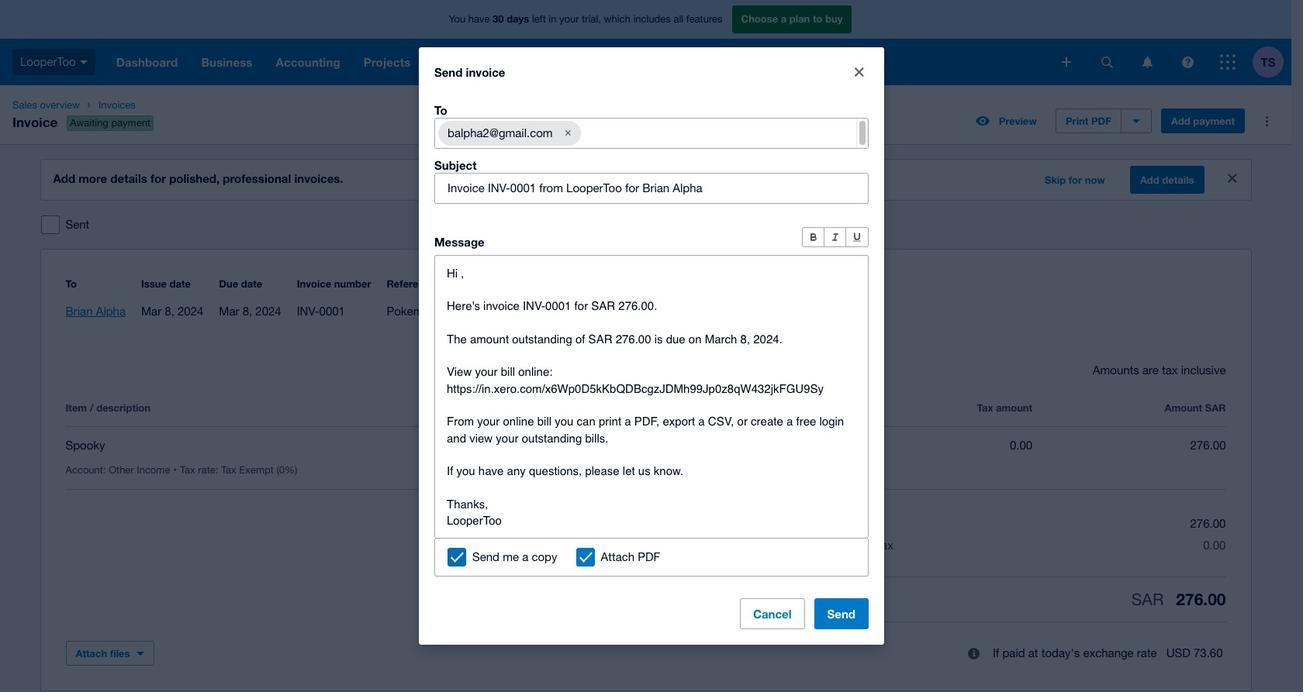 Task type: locate. For each thing, give the bounding box(es) containing it.
skip
[[1045, 174, 1066, 186]]

0 vertical spatial invoice
[[12, 114, 58, 130]]

cell containing tax rate
[[180, 465, 304, 476]]

your
[[560, 13, 579, 25], [475, 366, 498, 379], [477, 415, 500, 429], [496, 432, 519, 445]]

sar right of
[[589, 333, 613, 346]]

1 horizontal spatial details
[[1163, 174, 1195, 186]]

details
[[110, 171, 147, 185], [1163, 174, 1195, 186]]

amount for amount sar
[[1165, 402, 1203, 414]]

amount inside table
[[1165, 402, 1203, 414]]

8, for issue
[[165, 305, 174, 318]]

0.00 cell
[[839, 437, 1033, 455]]

1 horizontal spatial if
[[993, 647, 1000, 660]]

you
[[555, 415, 574, 429], [457, 465, 475, 478]]

1 horizontal spatial payment
[[1194, 115, 1235, 127]]

you up thanks,
[[457, 465, 475, 478]]

rate
[[198, 465, 215, 476], [1137, 647, 1157, 660]]

inv- down invoice number
[[297, 305, 319, 318]]

have inside the you have 30 days left in your trial, which includes all features
[[469, 13, 490, 25]]

payment for add payment
[[1194, 115, 1235, 127]]

skip for now
[[1045, 174, 1106, 186]]

date for due date
[[241, 278, 262, 290]]

account
[[66, 465, 103, 476]]

2 vertical spatial send
[[828, 608, 856, 622]]

0 vertical spatial outstanding
[[512, 333, 572, 346]]

to inside send invoice dialog
[[435, 103, 447, 117]]

mar 8, 2024 down issue date
[[141, 305, 204, 318]]

is
[[655, 333, 663, 346]]

1 horizontal spatial close button
[[1220, 166, 1245, 191]]

italic image
[[830, 232, 841, 243]]

send button
[[814, 599, 869, 630]]

1 horizontal spatial amount
[[996, 402, 1033, 414]]

1 vertical spatial tax
[[878, 539, 894, 552]]

1 vertical spatial have
[[479, 465, 504, 478]]

1 vertical spatial amount
[[996, 402, 1033, 414]]

None field
[[581, 118, 857, 148]]

tax left exempt
[[221, 465, 236, 476]]

details down add payment button
[[1163, 174, 1195, 186]]

0 horizontal spatial you
[[457, 465, 475, 478]]

date right issue
[[170, 278, 191, 290]]

attach for attach files
[[76, 648, 107, 660]]

loopertoo inside send invoice dialog
[[447, 515, 502, 528]]

8, inside send invoice dialog
[[741, 333, 750, 346]]

1 vertical spatial bill
[[538, 415, 552, 429]]

files
[[110, 648, 130, 660]]

cell down spooky cell
[[180, 465, 304, 476]]

1 vertical spatial loopertoo
[[447, 515, 502, 528]]

cell up the questions,
[[453, 437, 646, 455]]

1 horizontal spatial send
[[473, 551, 500, 564]]

to for subject
[[435, 103, 447, 117]]

payment up add details
[[1194, 115, 1235, 127]]

for inside send invoice dialog
[[575, 300, 588, 313]]

0001 up the amount outstanding of sar 276.00 is due on march 8, 2024.
[[546, 300, 571, 313]]

1 vertical spatial pdf
[[638, 551, 660, 564]]

attach inside popup button
[[76, 648, 107, 660]]

0 vertical spatial close image
[[855, 67, 864, 77]]

sent
[[66, 218, 90, 231]]

price column header
[[646, 399, 839, 417]]

csv,
[[708, 415, 734, 429]]

1 horizontal spatial :
[[215, 465, 218, 476]]

1 horizontal spatial mar
[[219, 305, 239, 318]]

payment
[[1194, 115, 1235, 127], [111, 117, 151, 129]]

send inside button
[[828, 608, 856, 622]]

2 horizontal spatial for
[[1069, 174, 1083, 186]]

set
[[474, 324, 490, 337]]

your right view on the left bottom of page
[[475, 366, 498, 379]]

1 horizontal spatial invoice
[[297, 278, 331, 290]]

mar 8, 2024 down due date
[[219, 305, 281, 318]]

2 horizontal spatial send
[[828, 608, 856, 622]]

0 horizontal spatial amount
[[820, 593, 861, 606]]

invoice
[[12, 114, 58, 130], [297, 278, 331, 290]]

bill inside 'from your online bill you can print a pdf, export a csv, or create a free login and view your outstanding bills.'
[[538, 415, 552, 429]]

2 horizontal spatial svg image
[[1143, 56, 1153, 68]]

1 vertical spatial now
[[509, 324, 531, 337]]

0 horizontal spatial add
[[53, 171, 75, 185]]

mar
[[141, 305, 162, 318], [219, 305, 239, 318]]

due down sales
[[864, 593, 884, 606]]

if inside send invoice dialog
[[447, 465, 453, 478]]

0 vertical spatial 0.00
[[1010, 439, 1033, 452]]

amount down inclusive
[[1165, 402, 1203, 414]]

pdf,
[[635, 415, 660, 429]]

loopertoo button
[[0, 39, 105, 85]]

attach inside send invoice dialog
[[601, 551, 635, 564]]

mar down due
[[219, 305, 239, 318]]

to up brian
[[66, 278, 77, 290]]

0 vertical spatial bill
[[501, 366, 515, 379]]

1 horizontal spatial tax
[[221, 465, 236, 476]]

print
[[1066, 115, 1089, 127]]

all
[[674, 13, 684, 25]]

0 vertical spatial row
[[66, 399, 1226, 427]]

online:
[[519, 366, 553, 379]]

attach left the files
[[76, 648, 107, 660]]

attach for attach pdf
[[601, 551, 635, 564]]

1 horizontal spatial loopertoo
[[447, 515, 502, 528]]

0 vertical spatial amount
[[470, 333, 509, 346]]

0 horizontal spatial close button
[[844, 56, 875, 87]]

0 horizontal spatial tax
[[180, 465, 195, 476]]

send left the me
[[473, 551, 500, 564]]

now right the up
[[509, 324, 531, 337]]

invoice down payments
[[483, 300, 520, 313]]

if left paid
[[993, 647, 1000, 660]]

cell
[[453, 437, 646, 455], [66, 465, 180, 476], [180, 465, 304, 476]]

0 horizontal spatial payment
[[111, 117, 151, 129]]

have
[[469, 13, 490, 25], [479, 465, 504, 478]]

0 horizontal spatial :
[[103, 465, 106, 476]]

subject
[[435, 158, 477, 172]]

1 vertical spatial if
[[993, 647, 1000, 660]]

for up of
[[575, 300, 588, 313]]

1 horizontal spatial 8,
[[243, 305, 252, 318]]

1 date from the left
[[170, 278, 191, 290]]

1 horizontal spatial to
[[435, 103, 447, 117]]

1 row from the top
[[66, 399, 1226, 427]]

0 horizontal spatial send
[[435, 65, 463, 79]]

0 vertical spatial have
[[469, 13, 490, 25]]

add left more
[[53, 171, 75, 185]]

a left plan
[[781, 13, 787, 25]]

0 vertical spatial attach
[[601, 551, 635, 564]]

1 horizontal spatial svg image
[[1182, 56, 1194, 68]]

copy
[[532, 551, 558, 564]]

1 horizontal spatial tax
[[1162, 364, 1178, 377]]

invoices.
[[294, 171, 343, 185]]

if down and
[[447, 465, 453, 478]]

1 vertical spatial outstanding
[[522, 432, 582, 445]]

invoice down 30
[[466, 65, 505, 79]]

1 mar from the left
[[141, 305, 162, 318]]

0001 inside send invoice dialog
[[546, 300, 571, 313]]

invoice down sales
[[12, 114, 58, 130]]

bill inside the view your bill online: https://in.xero.com/x6wp0d5kkbqdbcgzjdmh99jp0z8qw432jkfgu9sy
[[501, 366, 515, 379]]

1 2024 from the left
[[178, 305, 204, 318]]

1 vertical spatial amount
[[820, 593, 861, 606]]

sar
[[592, 300, 615, 313], [589, 333, 613, 346], [1206, 402, 1226, 414], [1132, 591, 1164, 609]]

for left polished,
[[151, 171, 166, 185]]

tax right are
[[1162, 364, 1178, 377]]

column header
[[1033, 399, 1226, 417]]

invoice for send
[[466, 65, 505, 79]]

1 vertical spatial to
[[66, 278, 77, 290]]

1 vertical spatial 0.00
[[1204, 539, 1226, 552]]

know.
[[654, 465, 684, 478]]

inclusive
[[1182, 364, 1226, 377]]

0 horizontal spatial invoice
[[12, 114, 58, 130]]

2024 down due date
[[256, 305, 281, 318]]

0 vertical spatial invoice
[[466, 65, 505, 79]]

paid
[[1003, 647, 1026, 660]]

mar down issue
[[141, 305, 162, 318]]

if for if you have any questions, please let us know.
[[447, 465, 453, 478]]

svg image
[[1221, 54, 1236, 70], [1101, 56, 1113, 68], [1182, 56, 1194, 68]]

tax rate : tax exempt (0%)
[[180, 465, 298, 476]]

add details button
[[1131, 166, 1205, 194]]

sales
[[12, 99, 37, 111]]

0 horizontal spatial bill
[[501, 366, 515, 379]]

0 vertical spatial to
[[435, 103, 447, 117]]

1 horizontal spatial now
[[1085, 174, 1106, 186]]

add payment button
[[1162, 109, 1245, 133]]

your right in
[[560, 13, 579, 25]]

1 vertical spatial row
[[66, 428, 1226, 490]]

276.00 inside send invoice dialog
[[616, 333, 651, 346]]

276.00 inside cell
[[1191, 439, 1226, 452]]

0 horizontal spatial 2024
[[178, 305, 204, 318]]

due date
[[219, 278, 262, 290]]

2 horizontal spatial tax
[[977, 402, 994, 414]]

exchange
[[1084, 647, 1134, 660]]

you inside 'from your online bill you can print a pdf, export a csv, or create a free login and view your outstanding bills.'
[[555, 415, 574, 429]]

amount for tax
[[996, 402, 1033, 414]]

0 horizontal spatial attach
[[76, 648, 107, 660]]

pdf for print pdf
[[1092, 115, 1112, 127]]

add
[[1172, 115, 1191, 127], [53, 171, 75, 185], [1141, 174, 1160, 186]]

a left csv,
[[699, 415, 705, 429]]

tax
[[1162, 364, 1178, 377], [878, 539, 894, 552]]

2024 down issue date
[[178, 305, 204, 318]]

invoice for invoice
[[12, 114, 58, 130]]

tax right sales
[[878, 539, 894, 552]]

free
[[797, 415, 817, 429]]

svg image
[[1143, 56, 1153, 68], [1062, 57, 1072, 67], [80, 60, 87, 64]]

0 horizontal spatial now
[[509, 324, 531, 337]]

0 horizontal spatial due
[[666, 333, 686, 346]]

0 vertical spatial pdf
[[1092, 115, 1112, 127]]

online
[[452, 278, 483, 290]]

for right skip
[[1069, 174, 1083, 186]]

your inside the you have 30 days left in your trial, which includes all features
[[560, 13, 579, 25]]

0 horizontal spatial to
[[66, 278, 77, 290]]

0 horizontal spatial rate
[[198, 465, 215, 476]]

1 vertical spatial due
[[864, 593, 884, 606]]

0 horizontal spatial date
[[170, 278, 191, 290]]

: left exempt
[[215, 465, 218, 476]]

add inside button
[[1172, 115, 1191, 127]]

pdf inside send invoice dialog
[[638, 551, 660, 564]]

now right skip
[[1085, 174, 1106, 186]]

none get set up now
[[452, 305, 531, 337]]

have left 30
[[469, 13, 490, 25]]

tax for are
[[1162, 364, 1178, 377]]

cell down spooky
[[66, 465, 180, 476]]

today's
[[1042, 647, 1080, 660]]

send down the you
[[435, 65, 463, 79]]

0 vertical spatial amount
[[1165, 402, 1203, 414]]

table
[[66, 380, 1226, 490]]

hi
[[447, 267, 458, 280]]

0 horizontal spatial mar
[[141, 305, 162, 318]]

usd 73.60
[[1167, 647, 1223, 660]]

payment inside button
[[1194, 115, 1235, 127]]

2 mar 8, 2024 from the left
[[219, 305, 281, 318]]

thanks,
[[447, 498, 488, 511]]

0 vertical spatial now
[[1085, 174, 1106, 186]]

total sales tax
[[820, 539, 894, 552]]

invoices
[[98, 99, 136, 111]]

a
[[781, 13, 787, 25], [625, 415, 631, 429], [699, 415, 705, 429], [787, 415, 793, 429], [522, 551, 529, 564]]

0 vertical spatial tax
[[1162, 364, 1178, 377]]

which
[[604, 13, 631, 25]]

column header inside table
[[1033, 399, 1226, 417]]

rate left exempt
[[198, 465, 215, 476]]

bill
[[501, 366, 515, 379], [538, 415, 552, 429]]

due inside send invoice dialog
[[666, 333, 686, 346]]

outstanding down quantity column header at the left bottom of page
[[522, 432, 582, 445]]

online
[[503, 415, 534, 429]]

mar 8, 2024
[[141, 305, 204, 318], [219, 305, 281, 318]]

thanks, loopertoo
[[447, 498, 502, 528]]

0 horizontal spatial svg image
[[80, 60, 87, 64]]

message
[[435, 235, 485, 249]]

svg image left ts
[[1221, 54, 1236, 70]]

pdf
[[1092, 115, 1112, 127], [638, 551, 660, 564]]

0 vertical spatial due
[[666, 333, 686, 346]]

quantity
[[605, 402, 646, 414]]

you
[[449, 13, 466, 25]]

0 horizontal spatial 0001
[[319, 305, 345, 318]]

276.00
[[616, 333, 651, 346], [1191, 439, 1226, 452], [1191, 518, 1226, 531], [1177, 591, 1226, 610]]

8, left 2024.
[[741, 333, 750, 346]]

outstanding up the online: on the left bottom of the page
[[512, 333, 572, 346]]

1 horizontal spatial 2024
[[256, 305, 281, 318]]

brian alpha
[[66, 305, 126, 318]]

attach right copy
[[601, 551, 635, 564]]

add up add details
[[1172, 115, 1191, 127]]

1 horizontal spatial bill
[[538, 415, 552, 429]]

underline image
[[852, 232, 863, 243]]

send down the amount due
[[828, 608, 856, 622]]

amount down total
[[820, 593, 861, 606]]

if paid at today's exchange rate
[[993, 647, 1157, 660]]

svg image up add payment button
[[1182, 56, 1194, 68]]

loopertoo up the sales overview on the left top of page
[[20, 55, 76, 68]]

a left free
[[787, 415, 793, 429]]

0 horizontal spatial details
[[110, 171, 147, 185]]

1 mar 8, 2024 from the left
[[141, 305, 204, 318]]

view
[[447, 366, 472, 379]]

pdf inside 'print pdf' button
[[1092, 115, 1112, 127]]

1 horizontal spatial due
[[864, 593, 884, 606]]

row
[[66, 399, 1226, 427], [66, 428, 1226, 490]]

8, down due date
[[243, 305, 252, 318]]

can
[[577, 415, 596, 429]]

send for invoice
[[435, 65, 463, 79]]

amounts
[[1093, 364, 1140, 377]]

1 vertical spatial invoice
[[483, 300, 520, 313]]

brian alpha link
[[66, 305, 126, 318]]

close image
[[855, 67, 864, 77], [1228, 174, 1237, 183]]

questions,
[[529, 465, 582, 478]]

trial,
[[582, 13, 601, 25]]

bill left the online: on the left bottom of the page
[[501, 366, 515, 379]]

1 vertical spatial invoice
[[297, 278, 331, 290]]

buy
[[826, 13, 843, 25]]

2 horizontal spatial add
[[1172, 115, 1191, 127]]

amount inside column header
[[996, 402, 1033, 414]]

table containing spooky
[[66, 380, 1226, 490]]

you left can
[[555, 415, 574, 429]]

sar up the exchange
[[1132, 591, 1164, 609]]

8, down issue date
[[165, 305, 174, 318]]

bill right online
[[538, 415, 552, 429]]

add right "skip for now"
[[1141, 174, 1160, 186]]

1 horizontal spatial 0001
[[546, 300, 571, 313]]

invoice up inv-0001
[[297, 278, 331, 290]]

0 vertical spatial send
[[435, 65, 463, 79]]

tax right income
[[180, 465, 195, 476]]

1 horizontal spatial 0.00
[[1204, 539, 1226, 552]]

have left any
[[479, 465, 504, 478]]

sales overview
[[12, 99, 80, 111]]

1 horizontal spatial pdf
[[1092, 115, 1112, 127]]

0 horizontal spatial pdf
[[638, 551, 660, 564]]

account : other income
[[66, 465, 170, 476]]

column header containing amount
[[1033, 399, 1226, 417]]

inv-
[[523, 300, 546, 313], [297, 305, 319, 318]]

date right due
[[241, 278, 262, 290]]

close button
[[844, 56, 875, 87], [1220, 166, 1245, 191]]

your inside the view your bill online: https://in.xero.com/x6wp0d5kkbqdbcgzjdmh99jp0z8qw432jkfgu9sy
[[475, 366, 498, 379]]

0 horizontal spatial tax
[[878, 539, 894, 552]]

tax up 0.00 cell
[[977, 402, 994, 414]]

2 date from the left
[[241, 278, 262, 290]]

2024 for due date
[[256, 305, 281, 318]]

up
[[493, 324, 506, 337]]

due right is
[[666, 333, 686, 346]]

1 horizontal spatial date
[[241, 278, 262, 290]]

1 horizontal spatial you
[[555, 415, 574, 429]]

2 2024 from the left
[[256, 305, 281, 318]]

: left the 'other' at the left bottom
[[103, 465, 106, 476]]

create
[[751, 415, 784, 429]]

8, for due
[[243, 305, 252, 318]]

1 vertical spatial close image
[[1228, 174, 1237, 183]]

2 mar from the left
[[219, 305, 239, 318]]

1 vertical spatial you
[[457, 465, 475, 478]]

0 vertical spatial loopertoo
[[20, 55, 76, 68]]

0 vertical spatial if
[[447, 465, 453, 478]]

payment down invoices link
[[111, 117, 151, 129]]

item / description column header
[[66, 399, 453, 417]]

amount due
[[820, 593, 884, 606]]

close image for the close button to the bottom
[[1228, 174, 1237, 183]]

inv- inside send invoice dialog
[[523, 300, 546, 313]]

0001 down invoice number
[[319, 305, 345, 318]]

due
[[219, 278, 238, 290]]

invoice for invoice number
[[297, 278, 331, 290]]

1 horizontal spatial for
[[575, 300, 588, 313]]

svg image up 'print pdf' button
[[1101, 56, 1113, 68]]

0 horizontal spatial if
[[447, 465, 453, 478]]

rate left usd
[[1137, 647, 1157, 660]]

2 row from the top
[[66, 428, 1226, 490]]

total
[[820, 539, 845, 552]]

0 vertical spatial you
[[555, 415, 574, 429]]

details right more
[[110, 171, 147, 185]]

amounts are tax inclusive
[[1093, 364, 1226, 377]]

to down the send invoice
[[435, 103, 447, 117]]

loopertoo down thanks,
[[447, 515, 502, 528]]

loopertoo inside 'popup button'
[[20, 55, 76, 68]]

number
[[334, 278, 371, 290]]

add inside button
[[1141, 174, 1160, 186]]

:
[[103, 465, 106, 476], [215, 465, 218, 476]]

mar 8, 2024 for issue
[[141, 305, 204, 318]]

tax inside column header
[[977, 402, 994, 414]]

1 horizontal spatial add
[[1141, 174, 1160, 186]]

inv- down payments
[[523, 300, 546, 313]]

balpha2@gmail.com
[[448, 126, 553, 139]]

have inside send invoice dialog
[[479, 465, 504, 478]]

0 horizontal spatial mar 8, 2024
[[141, 305, 204, 318]]

amount inside send invoice dialog
[[470, 333, 509, 346]]

outstanding
[[512, 333, 572, 346], [522, 432, 582, 445]]

due
[[666, 333, 686, 346], [864, 593, 884, 606]]

remove image
[[566, 130, 571, 136]]

1 horizontal spatial mar 8, 2024
[[219, 305, 281, 318]]



Task type: vqa. For each thing, say whether or not it's contained in the screenshot.
Spent on 19 July 2017
no



Task type: describe. For each thing, give the bounding box(es) containing it.
(0%)
[[277, 465, 298, 476]]

reference
[[387, 278, 436, 290]]

overview
[[40, 99, 80, 111]]

a inside ts banner
[[781, 13, 787, 25]]

add for add details
[[1141, 174, 1160, 186]]

pokemon
[[387, 305, 436, 318]]

cell containing account
[[66, 465, 180, 476]]

payments
[[486, 278, 533, 290]]

,
[[461, 267, 464, 280]]

ts banner
[[0, 0, 1292, 85]]

sales overview link
[[6, 98, 86, 113]]

to
[[813, 13, 823, 25]]

in
[[549, 13, 557, 25]]

date for issue date
[[170, 278, 191, 290]]

payment for awaiting payment
[[111, 117, 151, 129]]

close image for the topmost the close button
[[855, 67, 864, 77]]

income
[[137, 465, 170, 476]]

tax for tax amount
[[977, 402, 994, 414]]

mar for issue
[[141, 305, 162, 318]]

login
[[820, 415, 844, 429]]

mar for due
[[219, 305, 239, 318]]

0.00 inside cell
[[1010, 439, 1033, 452]]

the
[[447, 333, 467, 346]]

attach files
[[76, 648, 130, 660]]

awaiting payment
[[70, 117, 151, 129]]

price
[[815, 402, 839, 414]]

row containing spooky
[[66, 428, 1226, 490]]

invoice for here's
[[483, 300, 520, 313]]

or
[[738, 415, 748, 429]]

1 vertical spatial close button
[[1220, 166, 1245, 191]]

quantity column header
[[453, 399, 646, 417]]

tax amount
[[977, 402, 1033, 414]]

0 horizontal spatial inv-
[[297, 305, 319, 318]]

sar left 276.00.
[[592, 300, 615, 313]]

spooky
[[66, 439, 105, 452]]

remove button
[[553, 118, 584, 148]]

exempt
[[239, 465, 274, 476]]

please
[[585, 465, 620, 478]]

add payment
[[1172, 115, 1235, 127]]

issue
[[141, 278, 167, 290]]

sales
[[848, 539, 875, 552]]

outstanding inside 'from your online bill you can print a pdf, export a csv, or create a free login and view your outstanding bills.'
[[522, 432, 582, 445]]

/
[[90, 402, 94, 414]]

you have 30 days left in your trial, which includes all features
[[449, 13, 723, 25]]

https://in.xero.com/x6wp0d5kkbqdbcgzjdmh99jp0z8qw432jkfgu9sy
[[447, 382, 824, 396]]

cancel
[[753, 608, 792, 622]]

amount for amount due
[[820, 593, 861, 606]]

view your bill online: https://in.xero.com/x6wp0d5kkbqdbcgzjdmh99jp0z8qw432jkfgu9sy
[[447, 366, 824, 396]]

and
[[447, 432, 466, 445]]

spooky cell
[[66, 437, 453, 455]]

tax for tax rate : tax exempt (0%)
[[180, 465, 195, 476]]

mar 8, 2024 for due
[[219, 305, 281, 318]]

add for add more details for polished, professional invoices.
[[53, 171, 75, 185]]

cell for account
[[180, 465, 304, 476]]

details inside button
[[1163, 174, 1195, 186]]

attach pdf
[[601, 551, 660, 564]]

2024.
[[754, 333, 783, 346]]

professional
[[223, 171, 291, 185]]

1 : from the left
[[103, 465, 106, 476]]

row containing item / description
[[66, 399, 1226, 427]]

print pdf
[[1066, 115, 1112, 127]]

at
[[1029, 647, 1039, 660]]

any
[[507, 465, 526, 478]]

pdf for attach pdf
[[638, 551, 660, 564]]

send me a copy
[[473, 551, 558, 564]]

add details
[[1141, 174, 1195, 186]]

are
[[1143, 364, 1159, 377]]

0 horizontal spatial svg image
[[1101, 56, 1113, 68]]

get
[[452, 324, 471, 337]]

add for add payment
[[1172, 115, 1191, 127]]

print pdf button
[[1056, 109, 1122, 133]]

item / description
[[66, 402, 151, 414]]

0 vertical spatial rate
[[198, 465, 215, 476]]

send invoice
[[435, 65, 505, 79]]

your down online
[[496, 432, 519, 445]]

a down quantity
[[625, 415, 631, 429]]

invoices link
[[92, 98, 166, 113]]

us
[[638, 465, 651, 478]]

here's
[[447, 300, 480, 313]]

send invoice dialog
[[419, 47, 885, 646]]

to for issue date
[[66, 278, 77, 290]]

if for if paid at today's exchange rate
[[993, 647, 1000, 660]]

2 : from the left
[[215, 465, 218, 476]]

from your online bill you can print a pdf, export a csv, or create a free login and view your outstanding bills.
[[447, 415, 848, 445]]

svg image inside the loopertoo 'popup button'
[[80, 60, 87, 64]]

2 horizontal spatial svg image
[[1221, 54, 1236, 70]]

from
[[447, 415, 474, 429]]

if you have any questions, please let us know.
[[447, 465, 684, 478]]

a right the me
[[522, 551, 529, 564]]

invoice number
[[297, 278, 371, 290]]

choose a plan to buy
[[741, 13, 843, 25]]

for inside button
[[1069, 174, 1083, 186]]

now inside button
[[1085, 174, 1106, 186]]

amount for the
[[470, 333, 509, 346]]

cell for spooky
[[453, 437, 646, 455]]

tax amount column header
[[839, 399, 1033, 417]]

view
[[470, 432, 493, 445]]

ts
[[1261, 55, 1276, 69]]

left
[[532, 13, 546, 25]]

skip for now button
[[1036, 168, 1115, 192]]

none
[[452, 305, 480, 318]]

let
[[623, 465, 635, 478]]

march
[[705, 333, 737, 346]]

now inside none get set up now
[[509, 324, 531, 337]]

preview
[[999, 115, 1037, 127]]

usd
[[1167, 647, 1191, 660]]

0 horizontal spatial for
[[151, 171, 166, 185]]

awaiting
[[70, 117, 109, 129]]

tax for sales
[[878, 539, 894, 552]]

0 vertical spatial close button
[[844, 56, 875, 87]]

your up view
[[477, 415, 500, 429]]

1 horizontal spatial rate
[[1137, 647, 1157, 660]]

ts button
[[1253, 39, 1292, 85]]

other
[[109, 465, 134, 476]]

hi ,
[[447, 267, 464, 280]]

attach files button
[[66, 642, 154, 667]]

bold image
[[808, 232, 819, 243]]

276.00 cell
[[1033, 437, 1226, 455]]

2024 for issue date
[[178, 305, 204, 318]]

get set up now link
[[452, 321, 533, 340]]

sar down inclusive
[[1206, 402, 1226, 414]]

1 horizontal spatial svg image
[[1062, 57, 1072, 67]]

issue date
[[141, 278, 191, 290]]

Subject field
[[435, 174, 868, 203]]

subtotal
[[820, 518, 864, 531]]

send for me
[[473, 551, 500, 564]]



